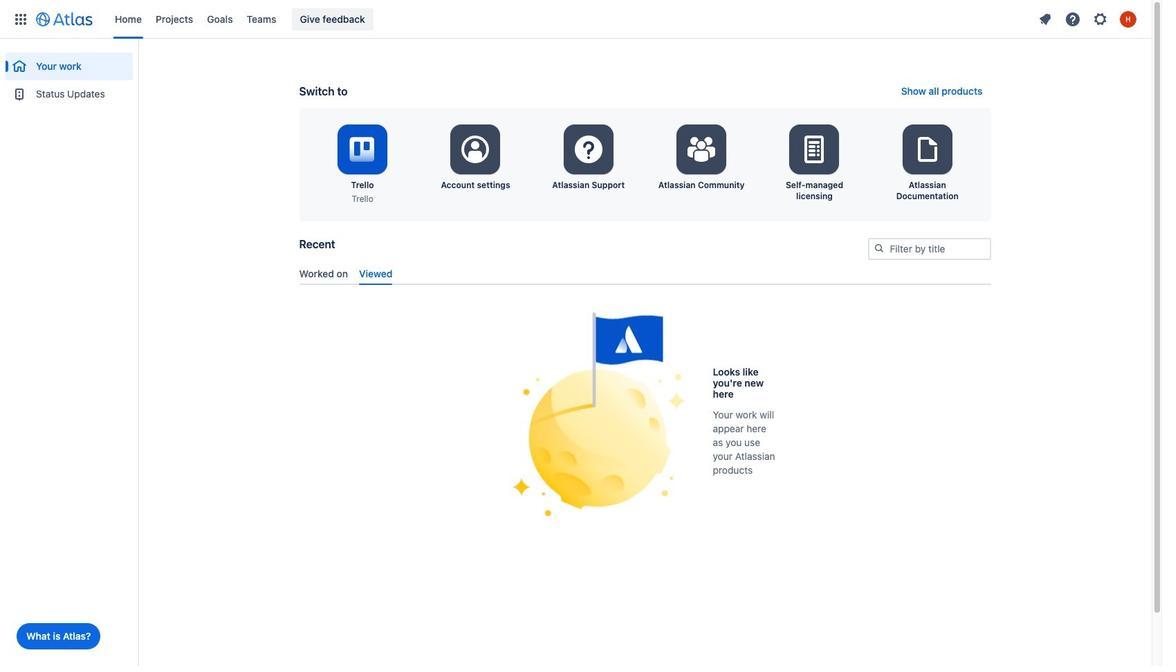 Task type: locate. For each thing, give the bounding box(es) containing it.
settings image
[[1092, 11, 1109, 27], [572, 133, 605, 166], [798, 133, 831, 166]]

2 horizontal spatial settings image
[[911, 133, 944, 166]]

tab list
[[294, 262, 996, 285]]

list
[[108, 0, 1033, 38], [1033, 8, 1144, 30]]

notifications image
[[1037, 11, 1054, 27]]

2 horizontal spatial settings image
[[1092, 11, 1109, 27]]

group
[[6, 39, 133, 112]]

0 horizontal spatial settings image
[[459, 133, 492, 166]]

search image
[[873, 243, 884, 254]]

settings image
[[459, 133, 492, 166], [685, 133, 718, 166], [911, 133, 944, 166]]

1 settings image from the left
[[459, 133, 492, 166]]

2 settings image from the left
[[685, 133, 718, 166]]

0 horizontal spatial settings image
[[572, 133, 605, 166]]

banner
[[0, 0, 1152, 39]]

1 horizontal spatial settings image
[[685, 133, 718, 166]]



Task type: vqa. For each thing, say whether or not it's contained in the screenshot.
:heart: ICON
no



Task type: describe. For each thing, give the bounding box(es) containing it.
switch to... image
[[12, 11, 29, 27]]

3 settings image from the left
[[911, 133, 944, 166]]

account image
[[1120, 11, 1137, 27]]

help icon image
[[1065, 11, 1081, 27]]

1 horizontal spatial settings image
[[798, 133, 831, 166]]

Filter by title field
[[869, 239, 990, 259]]

top element
[[8, 0, 1033, 38]]



